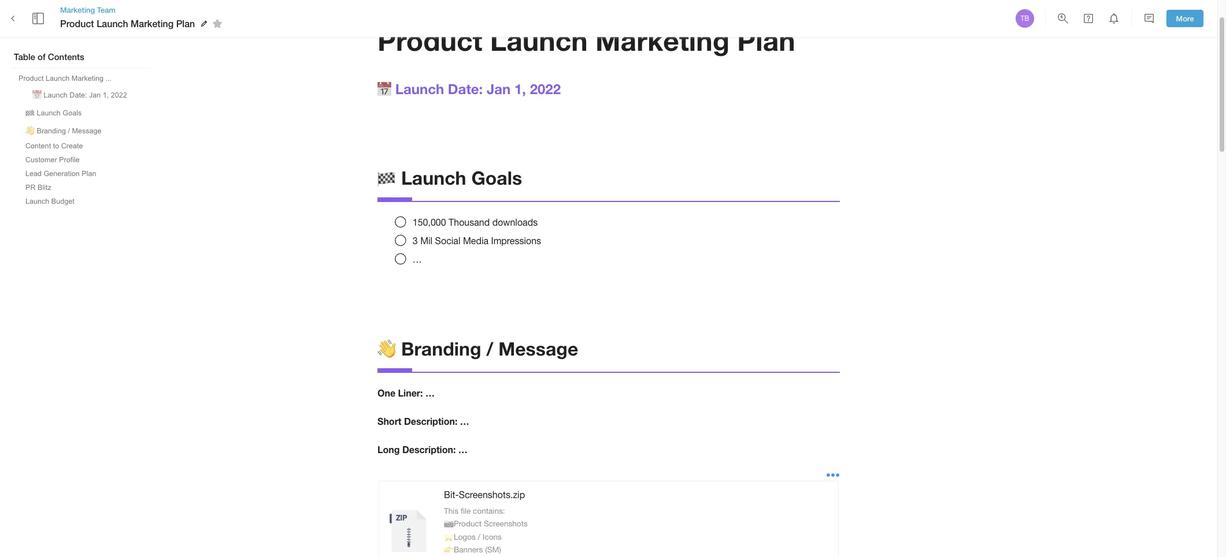 Task type: describe. For each thing, give the bounding box(es) containing it.
blitz
[[38, 184, 51, 192]]

one liner: …
[[377, 388, 435, 399]]

content to create button
[[21, 140, 88, 153]]

/ inside button
[[68, 127, 70, 135]]

(sm)
[[485, 546, 501, 555]]

this
[[444, 507, 459, 516]]

screenshots.zip
[[459, 490, 525, 500]]

thousand
[[449, 217, 490, 228]]

create
[[61, 142, 83, 150]]

date: inside 📅 launch date: jan 1, 2022 button
[[70, 91, 87, 99]]

content
[[25, 142, 51, 150]]

1 vertical spatial 🏁
[[377, 167, 396, 189]]

… for one liner: …
[[425, 388, 435, 399]]

product launch marketing ...
[[18, 75, 112, 83]]

150,000
[[413, 217, 446, 228]]

more
[[1176, 14, 1194, 23]]

👉banners
[[444, 546, 483, 555]]

product launch marketing ... button
[[14, 72, 116, 85]]

1 vertical spatial goals
[[471, 167, 522, 189]]

… for short description: …
[[460, 416, 469, 427]]

👋 branding / message inside button
[[25, 127, 101, 135]]

content to create customer profile lead generation plan pr blitz launch budget
[[25, 142, 96, 206]]

📅 launch date: jan 1, 2022 button
[[28, 86, 132, 103]]

liner:
[[398, 388, 423, 399]]

marketing team
[[60, 5, 116, 14]]

👋 branding / message button
[[21, 122, 106, 139]]

🏁 inside the 🏁 launch goals button
[[25, 109, 35, 117]]

0 horizontal spatial product launch marketing plan
[[60, 18, 195, 29]]

launch budget button
[[21, 195, 79, 208]]

table of contents
[[14, 51, 84, 62]]

generation
[[44, 170, 80, 178]]

mil
[[420, 236, 432, 246]]

team
[[97, 5, 116, 14]]

1 vertical spatial 👋 branding / message
[[377, 338, 578, 360]]

tb button
[[1014, 8, 1036, 29]]

plan inside content to create customer profile lead generation plan pr blitz launch budget
[[82, 170, 96, 178]]

1 horizontal spatial product
[[60, 18, 94, 29]]

customer profile button
[[21, 154, 84, 166]]

downloads
[[492, 217, 538, 228]]

… down 3
[[413, 254, 422, 265]]

of
[[38, 51, 45, 62]]

marketing team link
[[60, 5, 226, 15]]

1 horizontal spatial 1,
[[514, 81, 526, 97]]

1 vertical spatial message
[[498, 338, 578, 360]]

lead
[[25, 170, 42, 178]]

customer
[[25, 156, 57, 164]]

🏁 launch goals inside button
[[25, 109, 82, 117]]

to
[[53, 142, 59, 150]]

launch inside product launch marketing ... button
[[46, 75, 70, 83]]

2022 inside button
[[111, 91, 127, 99]]

🏁 launch goals button
[[21, 104, 86, 121]]

… for long description: …
[[458, 445, 468, 455]]

⭐️logos
[[444, 533, 476, 542]]

long description: …
[[377, 445, 468, 455]]

impressions
[[491, 236, 541, 246]]



Task type: vqa. For each thing, say whether or not it's contained in the screenshot.
📅 in the button
yes



Task type: locate. For each thing, give the bounding box(es) containing it.
1 vertical spatial /
[[486, 338, 493, 360]]

one
[[377, 388, 395, 399]]

0 horizontal spatial 🏁 launch goals
[[25, 109, 82, 117]]

3 mil social media impressions
[[413, 236, 541, 246]]

date:
[[448, 81, 483, 97], [70, 91, 87, 99]]

0 horizontal spatial 2022
[[111, 91, 127, 99]]

goals up downloads
[[471, 167, 522, 189]]

1,
[[514, 81, 526, 97], [103, 91, 109, 99]]

1 horizontal spatial goals
[[471, 167, 522, 189]]

0 vertical spatial /
[[68, 127, 70, 135]]

1 horizontal spatial plan
[[176, 18, 195, 29]]

… right liner:
[[425, 388, 435, 399]]

1 horizontal spatial branding
[[401, 338, 481, 360]]

/
[[68, 127, 70, 135], [486, 338, 493, 360], [478, 533, 480, 542]]

branding
[[37, 127, 66, 135], [401, 338, 481, 360]]

short
[[377, 416, 401, 427]]

1 horizontal spatial 👋
[[377, 338, 396, 360]]

1 vertical spatial 🏁 launch goals
[[377, 167, 522, 189]]

launch inside content to create customer profile lead generation plan pr blitz launch budget
[[25, 198, 49, 206]]

product inside button
[[18, 75, 44, 83]]

more button
[[1167, 10, 1204, 27]]

0 horizontal spatial plan
[[82, 170, 96, 178]]

1 horizontal spatial 📅 launch date: jan 1, 2022
[[377, 81, 561, 97]]

1 horizontal spatial 👋 branding / message
[[377, 338, 578, 360]]

👋
[[25, 127, 35, 135], [377, 338, 396, 360]]

1 horizontal spatial jan
[[487, 81, 511, 97]]

file
[[461, 507, 471, 516]]

1 horizontal spatial date:
[[448, 81, 483, 97]]

message inside button
[[72, 127, 101, 135]]

📷product
[[444, 520, 482, 529]]

1 horizontal spatial 🏁
[[377, 167, 396, 189]]

jan inside 📅 launch date: jan 1, 2022 button
[[89, 91, 101, 99]]

🏁 launch goals up the thousand
[[377, 167, 522, 189]]

👋 up one
[[377, 338, 396, 360]]

3
[[413, 236, 418, 246]]

📅 launch date: jan 1, 2022
[[377, 81, 561, 97], [32, 91, 127, 99]]

👋 up content
[[25, 127, 35, 135]]

1 horizontal spatial 📅
[[377, 81, 391, 97]]

0 vertical spatial 👋
[[25, 127, 35, 135]]

goals
[[63, 109, 82, 117], [471, 167, 522, 189]]

icons
[[483, 533, 502, 542]]

📅
[[377, 81, 391, 97], [32, 91, 42, 99]]

contains:
[[473, 507, 505, 516]]

🏁 launch goals
[[25, 109, 82, 117], [377, 167, 522, 189]]

pr blitz button
[[21, 182, 56, 194]]

message
[[72, 127, 101, 135], [498, 338, 578, 360]]

… up bit-
[[458, 445, 468, 455]]

0 horizontal spatial /
[[68, 127, 70, 135]]

0 horizontal spatial branding
[[37, 127, 66, 135]]

🏁 launch goals up 👋 branding / message button
[[25, 109, 82, 117]]

screenshots
[[484, 520, 528, 529]]

lead generation plan button
[[21, 168, 101, 180]]

1 horizontal spatial message
[[498, 338, 578, 360]]

media
[[463, 236, 488, 246]]

0 vertical spatial description:
[[404, 416, 457, 427]]

👋 inside button
[[25, 127, 35, 135]]

1 vertical spatial description:
[[402, 445, 456, 455]]

0 vertical spatial goals
[[63, 109, 82, 117]]

1, inside button
[[103, 91, 109, 99]]

🏁
[[25, 109, 35, 117], [377, 167, 396, 189]]

branding up liner:
[[401, 338, 481, 360]]

tb
[[1021, 14, 1029, 23]]

150,000 thousand downloads
[[413, 217, 538, 228]]

social
[[435, 236, 460, 246]]

launch inside the 🏁 launch goals button
[[37, 109, 61, 117]]

branding up content to create "button"
[[37, 127, 66, 135]]

1 horizontal spatial /
[[478, 533, 480, 542]]

contents
[[48, 51, 84, 62]]

0 vertical spatial 🏁
[[25, 109, 35, 117]]

0 horizontal spatial 1,
[[103, 91, 109, 99]]

…
[[413, 254, 422, 265], [425, 388, 435, 399], [460, 416, 469, 427], [458, 445, 468, 455]]

/ inside this file contains: 📷product screenshots ⭐️logos / icons 👉banners (sm)
[[478, 533, 480, 542]]

branding inside button
[[37, 127, 66, 135]]

profile
[[59, 156, 80, 164]]

marketing inside button
[[72, 75, 104, 83]]

description: down short description: …
[[402, 445, 456, 455]]

description: for short
[[404, 416, 457, 427]]

2022
[[530, 81, 561, 97], [111, 91, 127, 99]]

description: up long description: …
[[404, 416, 457, 427]]

👋 branding / message
[[25, 127, 101, 135], [377, 338, 578, 360]]

0 horizontal spatial 🏁
[[25, 109, 35, 117]]

… up long description: …
[[460, 416, 469, 427]]

0 horizontal spatial date:
[[70, 91, 87, 99]]

📅 inside button
[[32, 91, 42, 99]]

budget
[[51, 198, 74, 206]]

pr
[[25, 184, 36, 192]]

plan
[[176, 18, 195, 29], [737, 24, 795, 57], [82, 170, 96, 178]]

0 horizontal spatial message
[[72, 127, 101, 135]]

this file contains: 📷product screenshots ⭐️logos / icons 👉banners (sm)
[[444, 507, 528, 555]]

0 horizontal spatial jan
[[89, 91, 101, 99]]

description: for long
[[402, 445, 456, 455]]

goals inside button
[[63, 109, 82, 117]]

jan
[[487, 81, 511, 97], [89, 91, 101, 99]]

1 horizontal spatial 🏁 launch goals
[[377, 167, 522, 189]]

table
[[14, 51, 35, 62]]

0 horizontal spatial 👋
[[25, 127, 35, 135]]

short description: …
[[377, 416, 469, 427]]

0 horizontal spatial product
[[18, 75, 44, 83]]

0 horizontal spatial 📅
[[32, 91, 42, 99]]

marketing
[[60, 5, 95, 14], [131, 18, 174, 29], [595, 24, 729, 57], [72, 75, 104, 83]]

1 vertical spatial branding
[[401, 338, 481, 360]]

2 horizontal spatial product
[[377, 24, 482, 57]]

0 vertical spatial 🏁 launch goals
[[25, 109, 82, 117]]

0 vertical spatial 👋 branding / message
[[25, 127, 101, 135]]

1 vertical spatial 👋
[[377, 338, 396, 360]]

2 horizontal spatial /
[[486, 338, 493, 360]]

launch
[[97, 18, 128, 29], [490, 24, 588, 57], [46, 75, 70, 83], [395, 81, 444, 97], [44, 91, 68, 99], [37, 109, 61, 117], [401, 167, 466, 189], [25, 198, 49, 206]]

2 horizontal spatial plan
[[737, 24, 795, 57]]

1 horizontal spatial 2022
[[530, 81, 561, 97]]

product
[[60, 18, 94, 29], [377, 24, 482, 57], [18, 75, 44, 83]]

description:
[[404, 416, 457, 427], [402, 445, 456, 455]]

launch inside 📅 launch date: jan 1, 2022 button
[[44, 91, 68, 99]]

bit-
[[444, 490, 459, 500]]

0 horizontal spatial goals
[[63, 109, 82, 117]]

goals up 👋 branding / message button
[[63, 109, 82, 117]]

product launch marketing plan
[[60, 18, 195, 29], [377, 24, 795, 57]]

0 vertical spatial message
[[72, 127, 101, 135]]

📅 launch date: jan 1, 2022 inside button
[[32, 91, 127, 99]]

0 horizontal spatial 📅 launch date: jan 1, 2022
[[32, 91, 127, 99]]

...
[[106, 75, 112, 83]]

bit-screenshots.zip
[[444, 490, 525, 500]]

0 horizontal spatial 👋 branding / message
[[25, 127, 101, 135]]

long
[[377, 445, 400, 455]]

0 vertical spatial branding
[[37, 127, 66, 135]]

1 horizontal spatial product launch marketing plan
[[377, 24, 795, 57]]

2 vertical spatial /
[[478, 533, 480, 542]]



